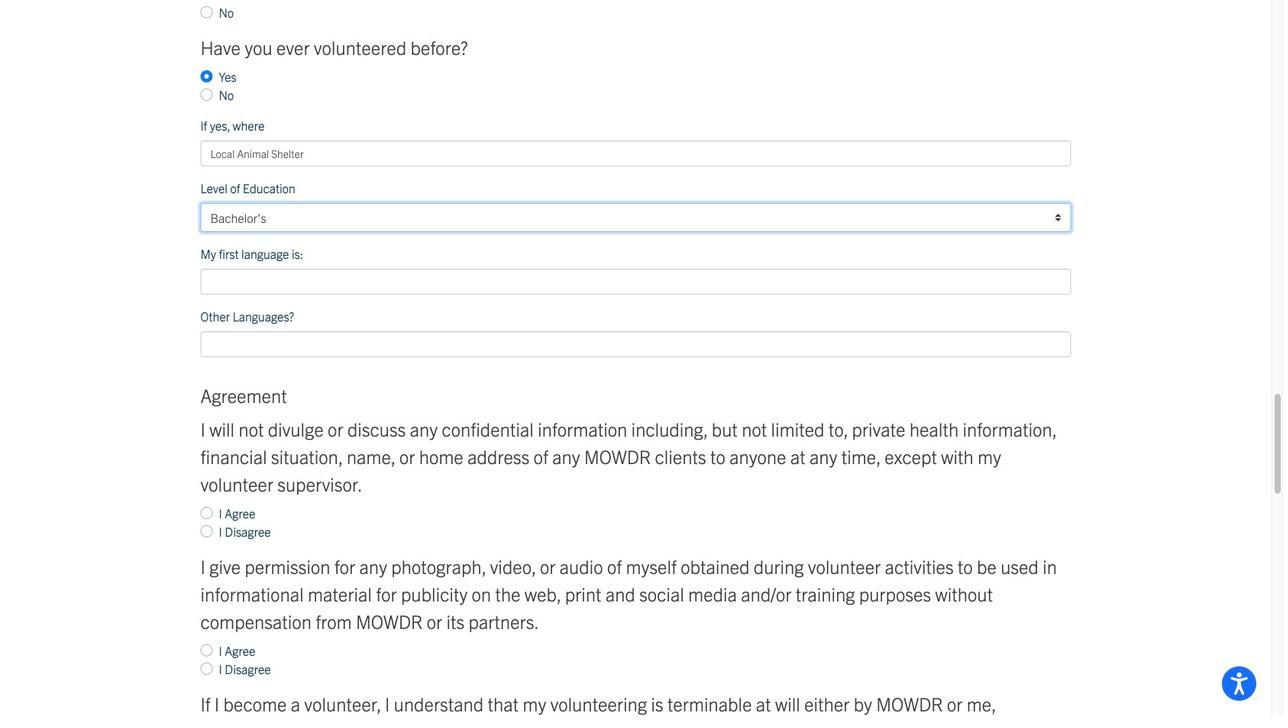 Task type: describe. For each thing, give the bounding box(es) containing it.
1 option group from the top
[[201, 34, 1071, 104]]



Task type: locate. For each thing, give the bounding box(es) containing it.
2 vertical spatial option group
[[201, 553, 1071, 678]]

2 option group from the top
[[201, 416, 1071, 541]]

3 option group from the top
[[201, 553, 1071, 678]]

open accessibe: accessibility options, statement and help image
[[1231, 673, 1248, 695]]

None text field
[[201, 141, 1071, 167]]

None text field
[[201, 269, 1071, 295], [201, 332, 1071, 358], [201, 269, 1071, 295], [201, 332, 1071, 358]]

0 vertical spatial option group
[[201, 34, 1071, 104]]

1 vertical spatial option group
[[201, 416, 1071, 541]]

option group
[[201, 34, 1071, 104], [201, 416, 1071, 541], [201, 553, 1071, 678]]



